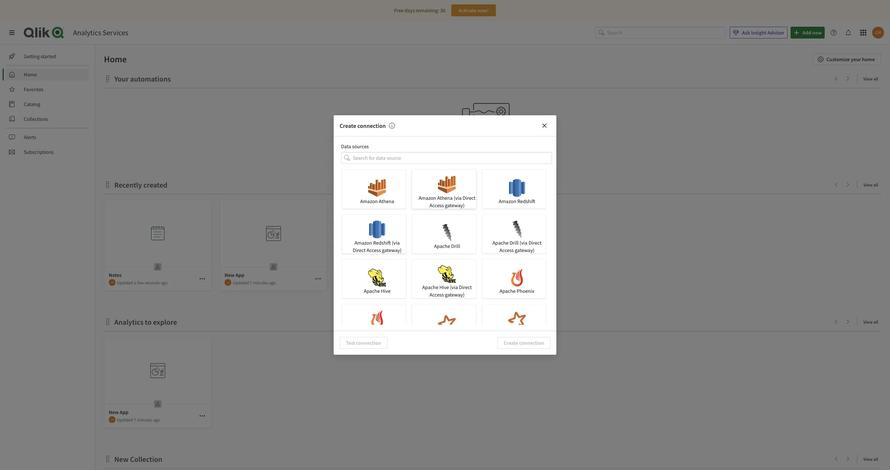 Task type: locate. For each thing, give the bounding box(es) containing it.
4 view all from the top
[[864, 457, 879, 463]]

drill for apache drill (via direct access gateway)
[[510, 240, 519, 247]]

apache down "updated 14 minutes ago"
[[364, 288, 380, 295]]

gateway) down amazon athena (via direct access gateway) icon
[[445, 203, 465, 209]]

2 greg robinson image from the left
[[225, 280, 231, 286]]

1 vertical spatial greg robinson image
[[109, 417, 115, 424]]

your
[[851, 56, 862, 63]]

1 view all link from the top
[[864, 74, 882, 83]]

(via inside amazon redshift (via direct access gateway)
[[392, 240, 400, 247]]

access inside 'amazon athena (via direct access gateway)'
[[430, 203, 444, 209]]

gateway) down the amazon redshift (via direct access gateway) image
[[382, 247, 402, 254]]

drill inside apache drill (via direct access gateway)
[[510, 240, 519, 247]]

apache down "apache hive (via direct access gateway)" image
[[423, 284, 439, 291]]

1 greg robinson image from the left
[[109, 280, 115, 286]]

0 horizontal spatial greg robinson image
[[109, 417, 115, 424]]

view for your automations
[[864, 76, 873, 82]]

amazon inside amazon athena button
[[360, 198, 378, 205]]

all for recently created
[[874, 182, 879, 188]]

amazon athena (via direct access gateway) image
[[438, 176, 456, 194]]

0 horizontal spatial updated 7 minutes ago
[[117, 418, 160, 423]]

days
[[405, 7, 415, 14]]

customize
[[827, 56, 850, 63]]

home up your
[[104, 53, 127, 65]]

amazon for amazon redshift
[[499, 198, 517, 205]]

3 view from the top
[[864, 320, 873, 325]]

amazon inside the amazon redshift button
[[499, 198, 517, 205]]

1 view all from the top
[[864, 76, 879, 82]]

hive inside apache hive (via direct access gateway)
[[440, 284, 449, 291]]

1 vertical spatial new app
[[109, 410, 129, 416]]

automations right your
[[130, 74, 171, 84]]

athena down amazon athena (via direct access gateway) icon
[[437, 195, 453, 202]]

direct inside apache hive (via direct access gateway)
[[459, 284, 472, 291]]

(via inside apache drill (via direct access gateway)
[[520, 240, 528, 247]]

updated a few seconds ago
[[117, 280, 168, 286]]

alerts link
[[6, 131, 89, 143]]

apache for apache drill
[[434, 243, 450, 250]]

access down apache drill (via direct access gateway) image
[[500, 247, 514, 254]]

0 horizontal spatial new app
[[109, 410, 129, 416]]

greg robinson image
[[109, 280, 115, 286], [225, 280, 231, 286]]

all
[[874, 76, 879, 82], [874, 182, 879, 188], [874, 320, 879, 325], [874, 457, 879, 463]]

0 horizontal spatial analytics
[[73, 28, 101, 37]]

2 all from the top
[[874, 182, 879, 188]]

amazon inside 'amazon athena (via direct access gateway)'
[[419, 195, 436, 202]]

analytics to explore
[[114, 318, 177, 327]]

hive for apache hive
[[381, 288, 391, 295]]

0 horizontal spatial greg robinson image
[[109, 280, 115, 286]]

1 horizontal spatial hive
[[440, 284, 449, 291]]

direct for amazon redshift (via direct access gateway)
[[353, 247, 366, 254]]

0 vertical spatial automations
[[130, 74, 171, 84]]

1 horizontal spatial athena
[[437, 195, 453, 202]]

gateway) for redshift
[[382, 247, 402, 254]]

hive down apache hive 'image'
[[381, 288, 391, 295]]

getting
[[24, 53, 40, 60]]

insight
[[751, 29, 767, 36]]

gateway) down "apache hive (via direct access gateway)" image
[[445, 292, 465, 298]]

new collection
[[114, 455, 162, 465]]

athena for amazon athena (via direct access gateway)
[[437, 195, 453, 202]]

0 vertical spatial analytics
[[73, 28, 101, 37]]

favorites
[[24, 86, 44, 93]]

(via inside apache hive (via direct access gateway)
[[450, 284, 458, 291]]

1 horizontal spatial analytics
[[114, 318, 143, 327]]

automations
[[130, 74, 171, 84], [487, 148, 520, 155]]

access down "apache hive (via direct access gateway)" image
[[430, 292, 444, 298]]

customize your home
[[827, 56, 875, 63]]

0 vertical spatial redshift
[[518, 198, 535, 205]]

0 horizontal spatial redshift
[[373, 240, 391, 247]]

connection
[[358, 122, 386, 129]]

drill down the apache drill image
[[451, 243, 460, 250]]

you
[[480, 158, 488, 165]]

minutes
[[253, 280, 268, 286], [371, 280, 386, 286], [137, 418, 152, 423]]

apache hive (via direct access gateway)
[[423, 284, 472, 298]]

amazon for amazon redshift (via direct access gateway)
[[355, 240, 372, 247]]

analytics left services
[[73, 28, 101, 37]]

gateway) inside apache hive (via direct access gateway)
[[445, 292, 465, 298]]

ago
[[161, 280, 168, 286], [269, 280, 276, 286], [387, 280, 394, 286], [153, 418, 160, 423]]

amazon redshift
[[499, 198, 535, 205]]

apache phoenix button
[[482, 260, 547, 299]]

created
[[144, 180, 168, 190]]

apache hive button
[[342, 260, 407, 299]]

0 horizontal spatial athena
[[379, 198, 394, 205]]

all for your automations
[[874, 76, 879, 82]]

amazon redshift (via direct access gateway) image
[[368, 221, 386, 239]]

athena down amazon athena image
[[379, 198, 394, 205]]

(via for redshift
[[392, 240, 400, 247]]

apache hive (via direct access gateway) image
[[438, 266, 456, 283]]

apache
[[493, 240, 509, 247], [434, 243, 450, 250], [423, 284, 439, 291], [364, 288, 380, 295], [500, 288, 516, 295]]

greg robinson element
[[109, 280, 115, 286], [225, 280, 231, 286], [341, 280, 347, 286], [109, 417, 115, 424]]

athena inside 'amazon athena (via direct access gateway)'
[[437, 195, 453, 202]]

view for analytics to explore
[[864, 320, 873, 325]]

access down the amazon redshift (via direct access gateway) image
[[367, 247, 381, 254]]

ask insight advisor button
[[730, 27, 788, 39]]

1 horizontal spatial automations
[[487, 148, 520, 155]]

direct for apache hive (via direct access gateway)
[[459, 284, 472, 291]]

customize your home button
[[813, 53, 882, 65]]

apache for apache phoenix
[[500, 288, 516, 295]]

amazon for amazon athena (via direct access gateway)
[[419, 195, 436, 202]]

apache inside button
[[364, 288, 380, 295]]

hive
[[440, 284, 449, 291], [381, 288, 391, 295]]

2 view all from the top
[[864, 182, 879, 188]]

new collection link
[[114, 455, 165, 465]]

direct
[[463, 195, 476, 202], [529, 240, 542, 247], [353, 247, 366, 254], [459, 284, 472, 291]]

1 vertical spatial automations
[[487, 148, 520, 155]]

access inside apache drill (via direct access gateway)
[[500, 247, 514, 254]]

0 vertical spatial new app
[[225, 272, 244, 279]]

0 horizontal spatial drill
[[451, 243, 460, 250]]

access inside amazon redshift (via direct access gateway)
[[367, 247, 381, 254]]

move collection image for new
[[104, 456, 111, 463]]

drill inside "apache drill" button
[[451, 243, 460, 250]]

hive for apache hive (via direct access gateway)
[[440, 284, 449, 291]]

redshift inside amazon redshift (via direct access gateway)
[[373, 240, 391, 247]]

home inside 'link'
[[24, 71, 37, 78]]

0 vertical spatial 7
[[250, 280, 252, 286]]

move collection image
[[104, 181, 111, 188]]

1 horizontal spatial greg robinson image
[[341, 280, 347, 286]]

app
[[236, 272, 244, 279], [120, 410, 129, 416]]

1 horizontal spatial drill
[[510, 240, 519, 247]]

1 horizontal spatial 7
[[250, 280, 252, 286]]

1 vertical spatial move collection image
[[104, 318, 111, 326]]

sources
[[352, 143, 369, 150]]

amazon redshift (via direct access gateway) button
[[342, 215, 407, 255]]

direct inside amazon redshift (via direct access gateway)
[[353, 247, 366, 254]]

view for new collection
[[864, 457, 873, 463]]

0 vertical spatial app
[[236, 272, 244, 279]]

automations up combine
[[487, 148, 520, 155]]

drill down apache drill (via direct access gateway) image
[[510, 240, 519, 247]]

0 horizontal spatial home
[[24, 71, 37, 78]]

(via
[[454, 195, 462, 202], [392, 240, 400, 247], [520, 240, 528, 247], [450, 284, 458, 291]]

1 horizontal spatial updated 7 minutes ago
[[233, 280, 276, 286]]

view all for analytics to explore
[[864, 320, 879, 325]]

apache down apache drill (via direct access gateway) image
[[493, 240, 509, 247]]

1 vertical spatial redshift
[[373, 240, 391, 247]]

0 horizontal spatial 7
[[134, 418, 136, 423]]

personal element
[[152, 261, 164, 273], [268, 261, 280, 273], [152, 399, 164, 411]]

apache inside apache hive (via direct access gateway)
[[423, 284, 439, 291]]

amazon athena image
[[368, 179, 386, 197]]

(via for drill
[[520, 240, 528, 247]]

view all for new collection
[[864, 457, 879, 463]]

1 all from the top
[[874, 76, 879, 82]]

3 view all link from the top
[[864, 318, 882, 327]]

updated 7 minutes ago
[[233, 280, 276, 286], [117, 418, 160, 423]]

applications.
[[509, 165, 537, 172]]

analytics inside home main content
[[114, 318, 143, 327]]

greg robinson image
[[341, 280, 347, 286], [109, 417, 115, 424]]

3 all from the top
[[874, 320, 879, 325]]

new
[[225, 272, 235, 279], [109, 410, 119, 416], [114, 455, 129, 465]]

catalog link
[[6, 98, 89, 110]]

updated
[[117, 280, 133, 286], [233, 280, 249, 286], [349, 280, 365, 286], [117, 418, 133, 423]]

navigation pane element
[[0, 48, 95, 161]]

all for analytics to explore
[[874, 320, 879, 325]]

access for drill
[[500, 247, 514, 254]]

updated 7 minutes ago for greg robinson image corresponding to new app
[[117, 418, 160, 423]]

a
[[134, 280, 136, 286]]

1 horizontal spatial home
[[104, 53, 127, 65]]

gateway) inside apache drill (via direct access gateway)
[[515, 247, 535, 254]]

view all
[[864, 76, 879, 82], [864, 182, 879, 188], [864, 320, 879, 325], [864, 457, 879, 463]]

0 horizontal spatial hive
[[381, 288, 391, 295]]

redshift down the amazon redshift (via direct access gateway) image
[[373, 240, 391, 247]]

searchbar element
[[596, 27, 726, 39]]

to
[[145, 318, 152, 327]]

apache down the apache drill image
[[434, 243, 450, 250]]

athena
[[437, 195, 453, 202], [379, 198, 394, 205]]

Search text field
[[608, 27, 726, 39]]

getting started link
[[6, 51, 89, 62]]

0 vertical spatial greg robinson image
[[341, 280, 347, 286]]

2 vertical spatial move collection image
[[104, 456, 111, 463]]

1 vertical spatial home
[[24, 71, 37, 78]]

1 horizontal spatial new app
[[225, 272, 244, 279]]

0 vertical spatial move collection image
[[104, 75, 111, 82]]

(via inside 'amazon athena (via direct access gateway)'
[[454, 195, 462, 202]]

remaining:
[[416, 7, 439, 14]]

1 horizontal spatial app
[[236, 272, 244, 279]]

amazon athena
[[360, 198, 394, 205]]

1 horizontal spatial redshift
[[518, 198, 535, 205]]

subscriptions link
[[6, 146, 89, 158]]

have
[[466, 148, 478, 155]]

move collection image
[[104, 75, 111, 82], [104, 318, 111, 326], [104, 456, 111, 463]]

amazon redshift image
[[508, 179, 526, 197]]

access down amazon athena (via direct access gateway) icon
[[430, 203, 444, 209]]

0 vertical spatial updated 7 minutes ago
[[233, 280, 276, 286]]

redshift down amazon redshift icon
[[518, 198, 535, 205]]

gateway) inside 'amazon athena (via direct access gateway)'
[[445, 203, 465, 209]]

1 vertical spatial analytics
[[114, 318, 143, 327]]

1 vertical spatial app
[[120, 410, 129, 416]]

4 view from the top
[[864, 457, 873, 463]]

collections link
[[6, 113, 89, 125]]

analytics left the to
[[114, 318, 143, 327]]

(via for athena
[[454, 195, 462, 202]]

gateway) down apache drill (via direct access gateway) image
[[515, 247, 535, 254]]

1 vertical spatial updated 7 minutes ago
[[117, 418, 160, 423]]

7
[[250, 280, 252, 286], [134, 418, 136, 423]]

view all for recently created
[[864, 182, 879, 188]]

1 vertical spatial 7
[[134, 418, 136, 423]]

athena inside button
[[379, 198, 394, 205]]

2 view all link from the top
[[864, 180, 882, 189]]

access inside apache hive (via direct access gateway)
[[430, 292, 444, 298]]

amazon for amazon athena
[[360, 198, 378, 205]]

direct inside 'amazon athena (via direct access gateway)'
[[463, 195, 476, 202]]

apache hive
[[364, 288, 391, 295]]

home up favorites
[[24, 71, 37, 78]]

favorites link
[[6, 84, 89, 95]]

access
[[430, 203, 444, 209], [367, 247, 381, 254], [500, 247, 514, 254], [430, 292, 444, 298]]

yet.
[[521, 148, 531, 155]]

no
[[479, 148, 486, 155]]

updated 14 minutes ago
[[349, 280, 394, 286]]

amazon inside amazon redshift (via direct access gateway)
[[355, 240, 372, 247]]

apache phoenix (via direct access gateway) image
[[368, 311, 386, 329]]

0 horizontal spatial automations
[[130, 74, 171, 84]]

your automations link
[[114, 74, 174, 84]]

1 view from the top
[[864, 76, 873, 82]]

4 all from the top
[[874, 457, 879, 463]]

recently
[[114, 180, 142, 190]]

drill
[[510, 240, 519, 247], [451, 243, 460, 250]]

4 view all link from the top
[[864, 455, 882, 464]]

1 horizontal spatial greg robinson image
[[225, 280, 231, 286]]

view for recently created
[[864, 182, 873, 188]]

apache spark image
[[438, 314, 456, 332]]

activate now! link
[[452, 4, 496, 16]]

0 horizontal spatial app
[[120, 410, 129, 416]]

apache hive (via direct access gateway) button
[[412, 260, 477, 299]]

qlik
[[449, 165, 458, 172]]

hive inside button
[[381, 288, 391, 295]]

0 vertical spatial home
[[104, 53, 127, 65]]

2 view from the top
[[864, 182, 873, 188]]

apache down the apache phoenix icon
[[500, 288, 516, 295]]

gateway) inside amazon redshift (via direct access gateway)
[[382, 247, 402, 254]]

direct inside apache drill (via direct access gateway)
[[529, 240, 542, 247]]

3 view all from the top
[[864, 320, 879, 325]]

automations inside "you have no automations yet. automations let you combine processes from qlik sense and other cloud applications."
[[487, 148, 520, 155]]

view
[[864, 76, 873, 82], [864, 182, 873, 188], [864, 320, 873, 325], [864, 457, 873, 463]]

apache inside apache drill (via direct access gateway)
[[493, 240, 509, 247]]

hive down "apache hive (via direct access gateway)" image
[[440, 284, 449, 291]]



Task type: describe. For each thing, give the bounding box(es) containing it.
let
[[473, 158, 479, 165]]

access for hive
[[430, 292, 444, 298]]

apache drill image
[[438, 224, 456, 242]]

advisor
[[768, 29, 785, 36]]

processes
[[509, 158, 530, 165]]

collection
[[130, 455, 162, 465]]

2 horizontal spatial minutes
[[371, 280, 386, 286]]

few
[[137, 280, 144, 286]]

activate
[[459, 7, 477, 14]]

recently created
[[114, 180, 168, 190]]

amazon athena (via direct access gateway) button
[[412, 170, 477, 210]]

you
[[455, 148, 465, 155]]

gateway) for drill
[[515, 247, 535, 254]]

phoenix
[[517, 288, 535, 295]]

recently created link
[[114, 180, 171, 190]]

0 vertical spatial new
[[225, 272, 235, 279]]

analytics for analytics services
[[73, 28, 101, 37]]

free days remaining: 30
[[394, 7, 446, 14]]

analytics to explore link
[[114, 318, 180, 327]]

greg robinson image for untitled
[[341, 280, 347, 286]]

you have no automations yet. automations let you combine processes from qlik sense and other cloud applications.
[[444, 148, 542, 172]]

now!
[[478, 7, 489, 14]]

data sources
[[341, 143, 369, 150]]

direct for amazon athena (via direct access gateway)
[[463, 195, 476, 202]]

your automations
[[114, 74, 171, 84]]

collections
[[24, 116, 48, 123]]

access for athena
[[430, 203, 444, 209]]

apache drill
[[434, 243, 460, 250]]

home
[[863, 56, 875, 63]]

analytics for analytics to explore
[[114, 318, 143, 327]]

catalog
[[24, 101, 40, 108]]

all for new collection
[[874, 457, 879, 463]]

14
[[366, 280, 370, 286]]

view all link for your automations
[[864, 74, 882, 83]]

from
[[531, 158, 542, 165]]

ask insight advisor
[[742, 29, 785, 36]]

amazon athena button
[[342, 170, 407, 209]]

your
[[114, 74, 129, 84]]

create connection
[[340, 122, 386, 129]]

home inside main content
[[104, 53, 127, 65]]

untitled
[[341, 272, 359, 279]]

alerts
[[24, 134, 36, 141]]

apache drill button
[[412, 215, 477, 254]]

updated 7 minutes ago for greg robinson icon corresponding to new app
[[233, 280, 276, 286]]

automations
[[444, 158, 472, 165]]

sense
[[459, 165, 472, 172]]

ask
[[742, 29, 750, 36]]

apache hive image
[[368, 269, 386, 287]]

view all for your automations
[[864, 76, 879, 82]]

move collection image for analytics
[[104, 318, 111, 326]]

Search for data source text field
[[353, 152, 552, 164]]

view all link for analytics to explore
[[864, 318, 882, 327]]

home main content
[[92, 45, 891, 471]]

apache drill (via direct access gateway) image
[[508, 221, 526, 239]]

drill for apache drill
[[451, 243, 460, 250]]

seconds
[[145, 280, 160, 286]]

home link
[[6, 69, 89, 81]]

apache phoenix image
[[508, 269, 526, 287]]

1 horizontal spatial minutes
[[253, 280, 268, 286]]

direct for apache drill (via direct access gateway)
[[529, 240, 542, 247]]

0 horizontal spatial minutes
[[137, 418, 152, 423]]

2 vertical spatial new
[[114, 455, 129, 465]]

other
[[482, 165, 494, 172]]

apache for apache hive
[[364, 288, 380, 295]]

amazon redshift button
[[482, 170, 547, 209]]

amazon redshift (via direct access gateway)
[[353, 240, 402, 254]]

redshift for amazon redshift (via direct access gateway)
[[373, 240, 391, 247]]

greg robinson image for new app
[[109, 417, 115, 424]]

athena for amazon athena
[[379, 198, 394, 205]]

access for redshift
[[367, 247, 381, 254]]

greg robinson image for notes
[[109, 280, 115, 286]]

apache spark (via direct access gateway) image
[[508, 311, 526, 329]]

gateway) for athena
[[445, 203, 465, 209]]

and
[[473, 165, 481, 172]]

services
[[103, 28, 128, 37]]

close sidebar menu image
[[9, 30, 15, 36]]

greg robinson image for new app
[[225, 280, 231, 286]]

explore
[[153, 318, 177, 327]]

apache for apache drill (via direct access gateway)
[[493, 240, 509, 247]]

30
[[440, 7, 446, 14]]

redshift for amazon redshift
[[518, 198, 535, 205]]

view all link for new collection
[[864, 455, 882, 464]]

subscriptions
[[24, 149, 54, 156]]

apache drill (via direct access gateway)
[[493, 240, 542, 254]]

data
[[341, 143, 351, 150]]

create
[[340, 122, 356, 129]]

(via for hive
[[450, 284, 458, 291]]

apache phoenix
[[500, 288, 535, 295]]

amazon athena (via direct access gateway)
[[419, 195, 476, 209]]

cloud
[[495, 165, 507, 172]]

notes
[[109, 272, 122, 279]]

analytics services
[[73, 28, 128, 37]]

gateway) for hive
[[445, 292, 465, 298]]

1 vertical spatial new
[[109, 410, 119, 416]]

free
[[394, 7, 404, 14]]

getting started
[[24, 53, 56, 60]]

move collection image for your
[[104, 75, 111, 82]]

view all link for recently created
[[864, 180, 882, 189]]

analytics services element
[[73, 28, 128, 37]]

started
[[41, 53, 56, 60]]

activate now!
[[459, 7, 489, 14]]

create connection dialog
[[334, 115, 557, 356]]

apache for apache hive (via direct access gateway)
[[423, 284, 439, 291]]

apache drill (via direct access gateway) button
[[482, 215, 547, 255]]

combine
[[489, 158, 508, 165]]



Task type: vqa. For each thing, say whether or not it's contained in the screenshot.
ago
yes



